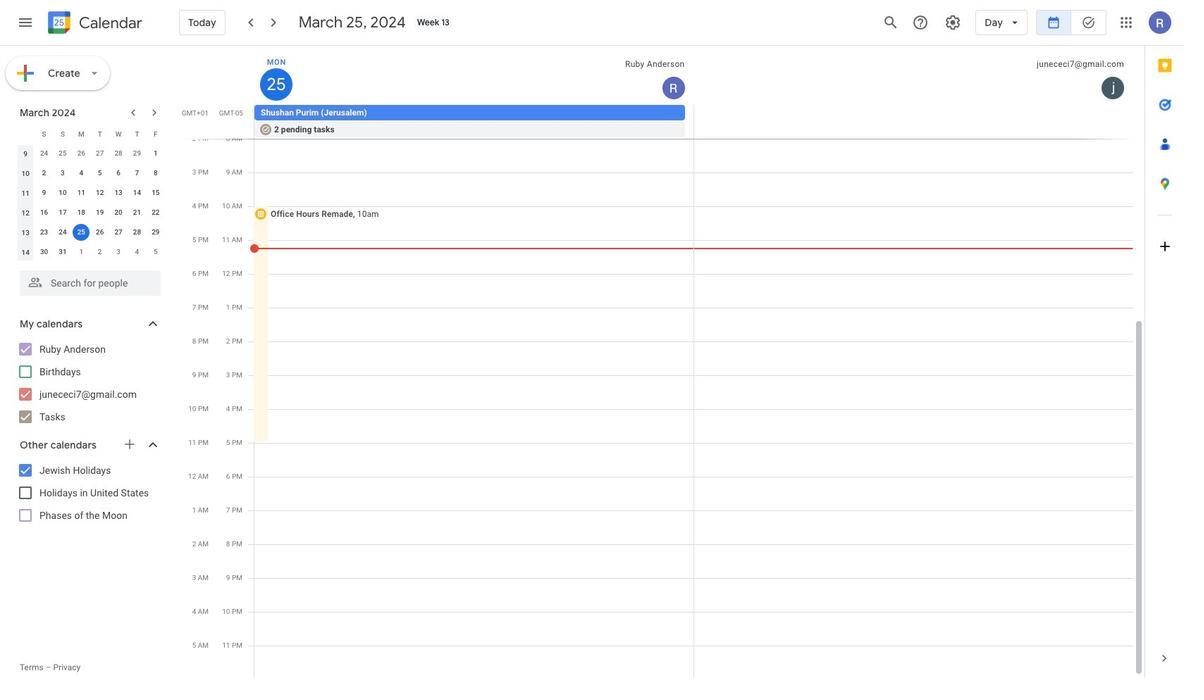 Task type: describe. For each thing, give the bounding box(es) containing it.
6 element
[[110, 165, 127, 182]]

19 element
[[91, 204, 108, 221]]

21 element
[[129, 204, 146, 221]]

april 2 element
[[91, 244, 108, 261]]

30 element
[[36, 244, 53, 261]]

23 element
[[36, 224, 53, 241]]

5 element
[[91, 165, 108, 182]]

main drawer image
[[17, 14, 34, 31]]

march 2024 grid
[[13, 124, 165, 262]]

settings menu image
[[945, 14, 962, 31]]

add other calendars image
[[123, 438, 137, 452]]

15 element
[[147, 185, 164, 202]]

14 element
[[129, 185, 146, 202]]

column header inside march 2024 grid
[[16, 124, 35, 144]]

4 element
[[73, 165, 90, 182]]

february 27 element
[[91, 145, 108, 162]]

april 4 element
[[129, 244, 146, 261]]

16 element
[[36, 204, 53, 221]]

Search for people text field
[[28, 271, 152, 296]]

3 element
[[54, 165, 71, 182]]

24 element
[[54, 224, 71, 241]]

calendar element
[[45, 8, 142, 39]]

8 element
[[147, 165, 164, 182]]

27 element
[[110, 224, 127, 241]]

18 element
[[73, 204, 90, 221]]

25, today element
[[73, 224, 90, 241]]

cell inside march 2024 grid
[[72, 223, 91, 242]]

february 26 element
[[73, 145, 90, 162]]

28 element
[[129, 224, 146, 241]]



Task type: vqa. For each thing, say whether or not it's contained in the screenshot.
April 3 element
yes



Task type: locate. For each thing, give the bounding box(es) containing it.
22 element
[[147, 204, 164, 221]]

7 element
[[129, 165, 146, 182]]

0 horizontal spatial column header
[[16, 124, 35, 144]]

1 element
[[147, 145, 164, 162]]

row group inside march 2024 grid
[[16, 144, 165, 262]]

0 horizontal spatial cell
[[72, 223, 91, 242]]

my calendars list
[[3, 338, 175, 429]]

february 28 element
[[110, 145, 127, 162]]

row
[[248, 105, 1145, 139], [16, 124, 165, 144], [16, 144, 165, 164], [16, 164, 165, 183], [16, 183, 165, 203], [16, 203, 165, 223], [16, 223, 165, 242], [16, 242, 165, 262]]

monday, march 25, today element
[[260, 68, 293, 101]]

february 24 element
[[36, 145, 53, 162]]

april 1 element
[[73, 244, 90, 261]]

11 element
[[73, 185, 90, 202]]

9 element
[[36, 185, 53, 202]]

12 element
[[91, 185, 108, 202]]

0 vertical spatial column header
[[254, 46, 694, 105]]

13 element
[[110, 185, 127, 202]]

grid
[[180, 46, 1145, 679]]

1 vertical spatial column header
[[16, 124, 35, 144]]

other calendars list
[[3, 460, 175, 527]]

17 element
[[54, 204, 71, 221]]

april 5 element
[[147, 244, 164, 261]]

0 vertical spatial cell
[[254, 105, 694, 139]]

heading inside calendar element
[[76, 14, 142, 31]]

column header
[[254, 46, 694, 105], [16, 124, 35, 144]]

1 horizontal spatial column header
[[254, 46, 694, 105]]

2 element
[[36, 165, 53, 182]]

20 element
[[110, 204, 127, 221]]

26 element
[[91, 224, 108, 241]]

april 3 element
[[110, 244, 127, 261]]

february 29 element
[[129, 145, 146, 162]]

1 horizontal spatial cell
[[254, 105, 694, 139]]

tab list
[[1145, 46, 1184, 639]]

1 vertical spatial cell
[[72, 223, 91, 242]]

february 25 element
[[54, 145, 71, 162]]

row group
[[16, 144, 165, 262]]

31 element
[[54, 244, 71, 261]]

heading
[[76, 14, 142, 31]]

10 element
[[54, 185, 71, 202]]

29 element
[[147, 224, 164, 241]]

None search field
[[0, 265, 175, 296]]

cell
[[254, 105, 694, 139], [72, 223, 91, 242]]



